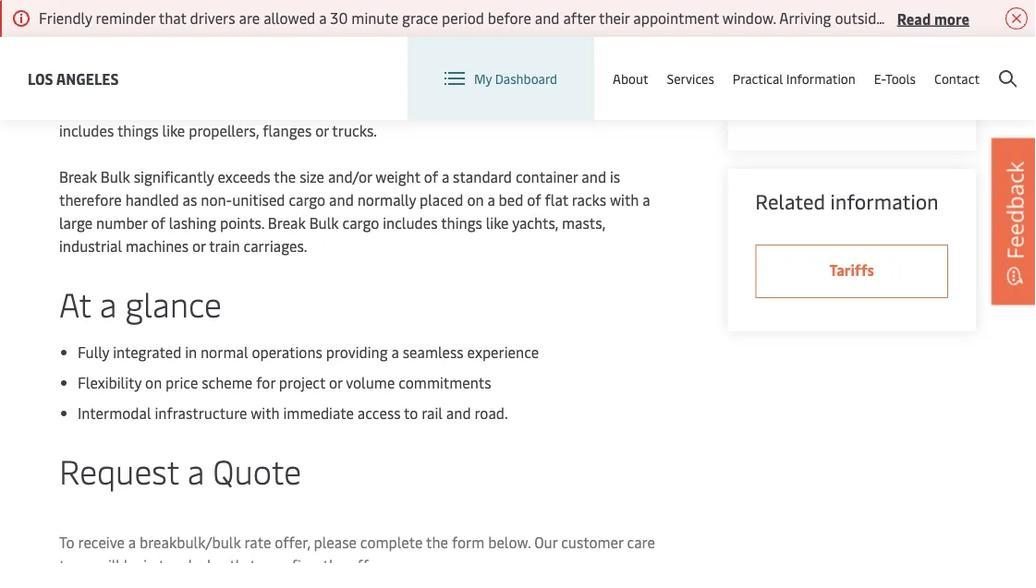 Task type: describe. For each thing, give the bounding box(es) containing it.
or down but
[[315, 121, 329, 141]]

read
[[897, 8, 931, 28]]

feedback
[[1000, 162, 1030, 260]]

the down please
[[323, 556, 345, 564]]

out
[[518, 98, 542, 117]]

be inside with out-of-gauge cargo, the dimensions of the cargo exceed the flat rack or open top container by length, width or height, but a container can still be used. out of gauge cargo includes things like propellers, flanges or trucks.
[[460, 98, 476, 117]]

significantly
[[134, 167, 214, 187]]

1 horizontal spatial and
[[446, 404, 471, 423]]

feedback button
[[992, 139, 1035, 305]]

team
[[59, 556, 93, 564]]

at
[[59, 282, 91, 326]]

therefore
[[59, 190, 122, 210]]

0 vertical spatial and
[[582, 167, 607, 187]]

be inside to receive a breakbulk/bulk rate offer, please complete the form below. our customer care team will be in touch shortly to confirm the offer.
[[124, 556, 140, 564]]

handled
[[125, 190, 179, 210]]

0 vertical spatial break
[[59, 167, 97, 187]]

customer
[[756, 10, 819, 30]]

still
[[432, 98, 456, 117]]

1 horizontal spatial container
[[339, 98, 401, 117]]

1 horizontal spatial in
[[185, 343, 197, 362]]

to receive a breakbulk/bulk rate offer, please complete the form below. our customer care team will be in touch shortly to confirm the offer.
[[59, 533, 655, 564]]

out-
[[94, 74, 124, 94]]

team
[[756, 33, 791, 53]]

of right out
[[545, 98, 559, 117]]

used.
[[480, 98, 514, 117]]

of up trucks.
[[338, 74, 352, 94]]

with
[[59, 74, 91, 94]]

train
[[209, 236, 240, 256]]

size
[[300, 167, 324, 187]]

0 horizontal spatial container
[[59, 98, 122, 117]]

flat inside with out-of-gauge cargo, the dimensions of the cargo exceed the flat rack or open top container by length, width or height, but a container can still be used. out of gauge cargo includes things like propellers, flanges or trucks.
[[497, 74, 520, 94]]

a right racks
[[643, 190, 650, 210]]

or right rack
[[555, 74, 569, 94]]

width
[[194, 98, 232, 117]]

a left seamless
[[392, 343, 399, 362]]

container inside break bulk significantly exceeds the size and/or weight of a standard container and is therefore handled as non-unitised cargo and normally placed on a bed of flat racks with a large number of lashing points. break bulk cargo includes things like yachts, masts, industrial machines or train carriages.
[[516, 167, 578, 187]]

normal
[[201, 343, 248, 362]]

please
[[314, 533, 357, 553]]

cargo down top in the top right of the page
[[608, 98, 645, 117]]

breakbulk/bulk
[[140, 533, 241, 553]]

or right project
[[329, 373, 343, 393]]

rate
[[245, 533, 271, 553]]

integrated
[[113, 343, 181, 362]]

height,
[[252, 98, 298, 117]]

industrial
[[59, 236, 122, 256]]

my dashboard
[[474, 70, 558, 87]]

with inside break bulk significantly exceeds the size and/or weight of a standard container and is therefore handled as non-unitised cargo and normally placed on a bed of flat racks with a large number of lashing points. break bulk cargo includes things like yachts, masts, industrial machines or train carriages.
[[610, 190, 639, 210]]

to
[[59, 533, 75, 553]]

by
[[125, 98, 141, 117]]

scheme
[[202, 373, 253, 393]]

form
[[452, 533, 485, 553]]

1 horizontal spatial bulk
[[309, 213, 339, 233]]

s.com
[[787, 101, 826, 121]]

a down "infrastructure" at bottom left
[[187, 449, 204, 494]]

0 vertical spatial gauge
[[144, 74, 185, 94]]

switch
[[727, 55, 765, 72]]

switch location button
[[697, 53, 818, 73]]

switch location
[[727, 55, 818, 72]]

0 vertical spatial bulk
[[101, 167, 130, 187]]

0 vertical spatial to
[[404, 404, 418, 423]]

as
[[183, 190, 197, 210]]

volume
[[346, 373, 395, 393]]

los
[[28, 68, 53, 88]]

cargo down normally
[[343, 213, 379, 233]]

receive
[[78, 533, 125, 553]]

with out-of-gauge cargo, the dimensions of the cargo exceed the flat rack or open top container by length, width or height, but a container can still be used. out of gauge cargo includes things like propellers, flanges or trucks.
[[59, 74, 645, 141]]

can
[[405, 98, 428, 117]]

rail
[[422, 404, 443, 423]]

and/or
[[328, 167, 372, 187]]

intermodal
[[78, 404, 151, 423]]

points.
[[220, 213, 264, 233]]

care
[[627, 533, 655, 553]]

more
[[935, 8, 970, 28]]

related information
[[756, 188, 939, 215]]

exceeds
[[218, 167, 271, 187]]

1 horizontal spatial gauge
[[563, 98, 605, 117]]

information
[[831, 188, 939, 215]]

global menu
[[877, 54, 961, 74]]

normally
[[357, 190, 416, 210]]

cargo down size at the top
[[289, 190, 326, 210]]

operations
[[252, 343, 323, 362]]

like inside break bulk significantly exceeds the size and/or weight of a standard container and is therefore handled as non-unitised cargo and normally placed on a bed of flat racks with a large number of lashing points. break bulk cargo includes things like yachts, masts, industrial machines or train carriages.
[[486, 213, 509, 233]]

trucks.
[[332, 121, 377, 141]]

csmng@apmterminal
[[787, 78, 939, 98]]

read more button
[[897, 6, 970, 30]]

menu
[[924, 54, 961, 74]]

customer
[[561, 533, 624, 553]]

my
[[474, 70, 492, 87]]

placed
[[420, 190, 464, 210]]

flexibility on price scheme for project or volume commitments
[[78, 373, 491, 393]]

carriages.
[[244, 236, 307, 256]]

quote
[[213, 449, 302, 494]]

a inside to receive a breakbulk/bulk rate offer, please complete the form below. our customer care team will be in touch shortly to confirm the offer.
[[128, 533, 136, 553]]

road.
[[475, 404, 508, 423]]

experience
[[467, 343, 539, 362]]

below.
[[488, 533, 531, 553]]

of up placed on the left top of the page
[[424, 167, 438, 187]]

of up machines
[[151, 213, 165, 233]]

break bulk significantly exceeds the size and/or weight of a standard container and is therefore handled as non-unitised cargo and normally placed on a bed of flat racks with a large number of lashing points. break bulk cargo includes things like yachts, masts, industrial machines or train carriages.
[[59, 167, 650, 256]]

fully integrated in normal operations providing a seamless experience
[[78, 343, 539, 362]]



Task type: vqa. For each thing, say whether or not it's contained in the screenshot.
2nd 'AFRICA' from the bottom of the page
no



Task type: locate. For each thing, give the bounding box(es) containing it.
open
[[572, 74, 605, 94]]

and left is
[[582, 167, 607, 187]]

customer care management team
[[756, 10, 944, 53]]

and
[[582, 167, 607, 187], [329, 190, 354, 210], [446, 404, 471, 423]]

standard
[[453, 167, 512, 187]]

of right bed
[[527, 190, 541, 210]]

seamless
[[403, 343, 464, 362]]

0 horizontal spatial be
[[124, 556, 140, 564]]

1 vertical spatial be
[[124, 556, 140, 564]]

1 horizontal spatial things
[[441, 213, 482, 233]]

1 horizontal spatial on
[[467, 190, 484, 210]]

1 horizontal spatial break
[[268, 213, 306, 233]]

on inside break bulk significantly exceeds the size and/or weight of a standard container and is therefore handled as non-unitised cargo and normally placed on a bed of flat racks with a large number of lashing points. break bulk cargo includes things like yachts, masts, industrial machines or train carriages.
[[467, 190, 484, 210]]

length,
[[144, 98, 191, 117]]

a right "receive"
[[128, 533, 136, 553]]

includes down normally
[[383, 213, 438, 233]]

1 vertical spatial gauge
[[563, 98, 605, 117]]

1 vertical spatial in
[[143, 556, 155, 564]]

with down is
[[610, 190, 639, 210]]

to left rail
[[404, 404, 418, 423]]

like down length,
[[162, 121, 185, 141]]

fully
[[78, 343, 109, 362]]

1 vertical spatial things
[[441, 213, 482, 233]]

commitments
[[399, 373, 491, 393]]

0 vertical spatial things
[[117, 121, 159, 141]]

cargo,
[[189, 74, 230, 94]]

or inside break bulk significantly exceeds the size and/or weight of a standard container and is therefore handled as non-unitised cargo and normally placed on a bed of flat racks with a large number of lashing points. break bulk cargo includes things like yachts, masts, industrial machines or train carriages.
[[192, 236, 206, 256]]

break
[[59, 167, 97, 187], [268, 213, 306, 233]]

1 vertical spatial includes
[[383, 213, 438, 233]]

large
[[59, 213, 93, 233]]

0 vertical spatial flat
[[497, 74, 520, 94]]

or right width
[[235, 98, 249, 117]]

0 horizontal spatial includes
[[59, 121, 114, 141]]

0 vertical spatial be
[[460, 98, 476, 117]]

the left size at the top
[[274, 167, 296, 187]]

flanges
[[263, 121, 312, 141]]

csmng@apmterminal s.com
[[787, 78, 939, 121]]

includes inside with out-of-gauge cargo, the dimensions of the cargo exceed the flat rack or open top container by length, width or height, but a container can still be used. out of gauge cargo includes things like propellers, flanges or trucks.
[[59, 121, 114, 141]]

on down 'standard'
[[467, 190, 484, 210]]

of
[[338, 74, 352, 94], [545, 98, 559, 117], [424, 167, 438, 187], [527, 190, 541, 210], [151, 213, 165, 233]]

care
[[823, 10, 852, 30]]

0 horizontal spatial break
[[59, 167, 97, 187]]

a inside with out-of-gauge cargo, the dimensions of the cargo exceed the flat rack or open top container by length, width or height, but a container can still be used. out of gauge cargo includes things like propellers, flanges or trucks.
[[328, 98, 335, 117]]

on left 'price'
[[145, 373, 162, 393]]

things
[[117, 121, 159, 141], [441, 213, 482, 233]]

0 vertical spatial with
[[610, 190, 639, 210]]

masts,
[[562, 213, 605, 233]]

for
[[256, 373, 275, 393]]

2 horizontal spatial container
[[516, 167, 578, 187]]

includes
[[59, 121, 114, 141], [383, 213, 438, 233]]

with down for
[[251, 404, 280, 423]]

1 vertical spatial bulk
[[309, 213, 339, 233]]

read more
[[897, 8, 970, 28]]

flat
[[497, 74, 520, 94], [545, 190, 568, 210]]

1 horizontal spatial like
[[486, 213, 509, 233]]

of-
[[124, 74, 144, 94]]

be right still
[[460, 98, 476, 117]]

on
[[467, 190, 484, 210], [145, 373, 162, 393]]

bed
[[499, 190, 524, 210]]

flat inside break bulk significantly exceeds the size and/or weight of a standard container and is therefore handled as non-unitised cargo and normally placed on a bed of flat racks with a large number of lashing points. break bulk cargo includes things like yachts, masts, industrial machines or train carriages.
[[545, 190, 568, 210]]

offer.
[[349, 556, 385, 564]]

cargo up can
[[381, 74, 418, 94]]

1 horizontal spatial be
[[460, 98, 476, 117]]

in left touch
[[143, 556, 155, 564]]

1 vertical spatial to
[[250, 556, 264, 564]]

1 vertical spatial break
[[268, 213, 306, 233]]

lashing
[[169, 213, 216, 233]]

gauge down open
[[563, 98, 605, 117]]

los angeles
[[28, 68, 119, 88]]

to inside to receive a breakbulk/bulk rate offer, please complete the form below. our customer care team will be in touch shortly to confirm the offer.
[[250, 556, 264, 564]]

at a glance
[[59, 282, 222, 326]]

things inside with out-of-gauge cargo, the dimensions of the cargo exceed the flat rack or open top container by length, width or height, but a container can still be used. out of gauge cargo includes things like propellers, flanges or trucks.
[[117, 121, 159, 141]]

bulk up therefore at the left top of page
[[101, 167, 130, 187]]

global menu button
[[837, 37, 980, 92]]

close alert image
[[1006, 7, 1028, 30]]

2 vertical spatial and
[[446, 404, 471, 423]]

and down and/or at the top left of page
[[329, 190, 354, 210]]

a up placed on the left top of the page
[[442, 167, 449, 187]]

confirm
[[268, 556, 320, 564]]

top
[[609, 74, 631, 94]]

offer,
[[275, 533, 310, 553]]

providing
[[326, 343, 388, 362]]

0 horizontal spatial gauge
[[144, 74, 185, 94]]

1 vertical spatial flat
[[545, 190, 568, 210]]

racks
[[572, 190, 607, 210]]

1 vertical spatial on
[[145, 373, 162, 393]]

includes down the with
[[59, 121, 114, 141]]

request
[[59, 449, 179, 494]]

touch
[[159, 556, 197, 564]]

location
[[768, 55, 818, 72]]

a right but
[[328, 98, 335, 117]]

includes inside break bulk significantly exceeds the size and/or weight of a standard container and is therefore handled as non-unitised cargo and normally placed on a bed of flat racks with a large number of lashing points. break bulk cargo includes things like yachts, masts, industrial machines or train carriages.
[[383, 213, 438, 233]]

container up trucks.
[[339, 98, 401, 117]]

0 horizontal spatial on
[[145, 373, 162, 393]]

to down 'rate'
[[250, 556, 264, 564]]

flexibility
[[78, 373, 142, 393]]

0 horizontal spatial bulk
[[101, 167, 130, 187]]

or
[[555, 74, 569, 94], [235, 98, 249, 117], [315, 121, 329, 141], [192, 236, 206, 256], [329, 373, 343, 393]]

machines
[[126, 236, 189, 256]]

the right cargo,
[[233, 74, 256, 94]]

like
[[162, 121, 185, 141], [486, 213, 509, 233]]

1 vertical spatial and
[[329, 190, 354, 210]]

0 vertical spatial on
[[467, 190, 484, 210]]

my dashboard button
[[445, 37, 558, 120]]

0 horizontal spatial things
[[117, 121, 159, 141]]

be right will
[[124, 556, 140, 564]]

propellers,
[[189, 121, 259, 141]]

1 horizontal spatial flat
[[545, 190, 568, 210]]

things down by
[[117, 121, 159, 141]]

1 horizontal spatial with
[[610, 190, 639, 210]]

like down bed
[[486, 213, 509, 233]]

complete
[[360, 533, 423, 553]]

container down the with
[[59, 98, 122, 117]]

yachts,
[[512, 213, 558, 233]]

1 horizontal spatial includes
[[383, 213, 438, 233]]

and right rail
[[446, 404, 471, 423]]

our
[[534, 533, 558, 553]]

a left bed
[[488, 190, 495, 210]]

shortly
[[200, 556, 247, 564]]

0 vertical spatial like
[[162, 121, 185, 141]]

container up bed
[[516, 167, 578, 187]]

a right at
[[99, 282, 117, 326]]

immediate
[[283, 404, 354, 423]]

in
[[185, 343, 197, 362], [143, 556, 155, 564]]

1 horizontal spatial to
[[404, 404, 418, 423]]

flat up used.
[[497, 74, 520, 94]]

break up carriages.
[[268, 213, 306, 233]]

0 horizontal spatial in
[[143, 556, 155, 564]]

0 horizontal spatial and
[[329, 190, 354, 210]]

2 horizontal spatial and
[[582, 167, 607, 187]]

the inside break bulk significantly exceeds the size and/or weight of a standard container and is therefore handled as non-unitised cargo and normally placed on a bed of flat racks with a large number of lashing points. break bulk cargo includes things like yachts, masts, industrial machines or train carriages.
[[274, 167, 296, 187]]

project
[[279, 373, 325, 393]]

in up 'price'
[[185, 343, 197, 362]]

intermodal infrastructure with immediate access to rail and road.
[[78, 404, 508, 423]]

dimensions
[[259, 74, 334, 94]]

0 horizontal spatial with
[[251, 404, 280, 423]]

0 horizontal spatial flat
[[497, 74, 520, 94]]

the left form
[[426, 533, 448, 553]]

1 vertical spatial with
[[251, 404, 280, 423]]

with
[[610, 190, 639, 210], [251, 404, 280, 423]]

things inside break bulk significantly exceeds the size and/or weight of a standard container and is therefore handled as non-unitised cargo and normally placed on a bed of flat racks with a large number of lashing points. break bulk cargo includes things like yachts, masts, industrial machines or train carriages.
[[441, 213, 482, 233]]

gauge up length,
[[144, 74, 185, 94]]

the up used.
[[471, 74, 493, 94]]

global
[[877, 54, 920, 74]]

glance
[[125, 282, 222, 326]]

break up therefore at the left top of page
[[59, 167, 97, 187]]

infrastructure
[[155, 404, 247, 423]]

is
[[610, 167, 620, 187]]

in inside to receive a breakbulk/bulk rate offer, please complete the form below. our customer care team will be in touch shortly to confirm the offer.
[[143, 556, 155, 564]]

request a quote
[[59, 449, 302, 494]]

1 vertical spatial like
[[486, 213, 509, 233]]

bulk down size at the top
[[309, 213, 339, 233]]

0 vertical spatial includes
[[59, 121, 114, 141]]

0 horizontal spatial to
[[250, 556, 264, 564]]

0 horizontal spatial like
[[162, 121, 185, 141]]

container
[[59, 98, 122, 117], [339, 98, 401, 117], [516, 167, 578, 187]]

dashboard
[[495, 70, 558, 87]]

0 vertical spatial in
[[185, 343, 197, 362]]

things down placed on the left top of the page
[[441, 213, 482, 233]]

or down lashing
[[192, 236, 206, 256]]

like inside with out-of-gauge cargo, the dimensions of the cargo exceed the flat rack or open top container by length, width or height, but a container can still be used. out of gauge cargo includes things like propellers, flanges or trucks.
[[162, 121, 185, 141]]

management
[[856, 10, 944, 30]]

to
[[404, 404, 418, 423], [250, 556, 264, 564]]

the up trucks.
[[355, 74, 378, 94]]

flat up yachts, on the top of page
[[545, 190, 568, 210]]

unitised
[[232, 190, 285, 210]]



